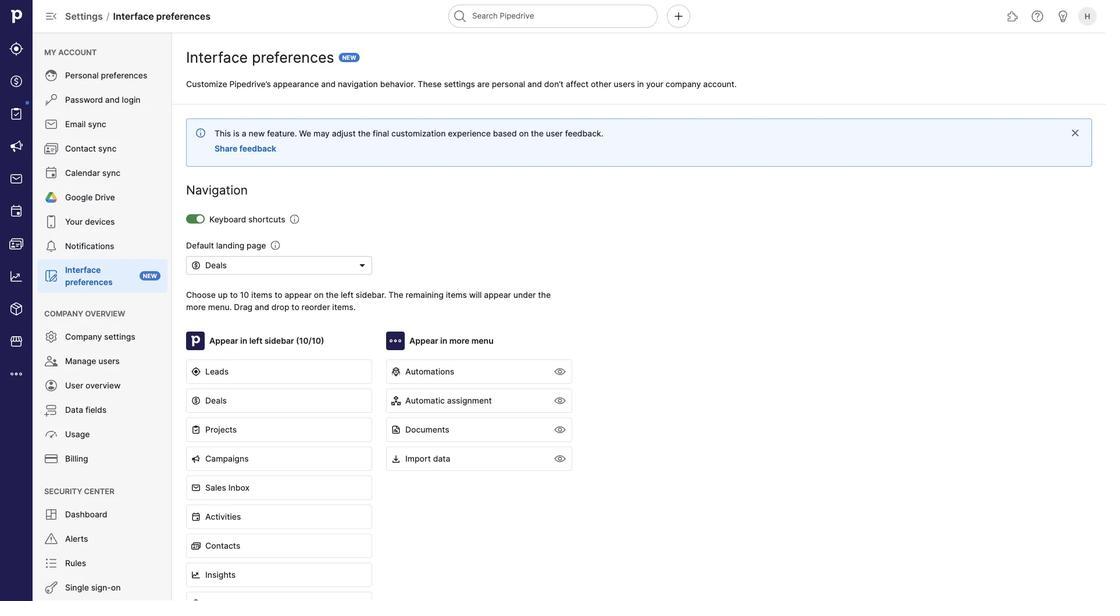Task type: locate. For each thing, give the bounding box(es) containing it.
user overview
[[65, 381, 121, 391]]

color undefined image for interface preferences
[[44, 269, 58, 283]]

13 color undefined image from the top
[[44, 582, 58, 596]]

sign-
[[91, 584, 111, 593]]

the left the user
[[531, 129, 544, 138]]

import data button
[[386, 447, 572, 472]]

insights image
[[9, 270, 23, 284]]

sales assistant image
[[1056, 9, 1070, 23]]

sync up calendar sync link
[[98, 144, 116, 154]]

color undefined image down my
[[44, 69, 58, 83]]

drag
[[234, 302, 253, 312]]

in for appear in left sidebar (10/10)
[[240, 336, 247, 346]]

projects
[[205, 425, 237, 435]]

2 horizontal spatial interface
[[186, 49, 248, 66]]

preferences inside personal preferences link
[[101, 71, 147, 81]]

preferences inside interface preferences menu item
[[65, 277, 113, 287]]

projects button
[[186, 418, 372, 443]]

this
[[215, 129, 231, 138]]

single sign-on
[[65, 584, 121, 593]]

0 horizontal spatial interface
[[65, 265, 101, 275]]

1 horizontal spatial info image
[[290, 215, 299, 224]]

interface preferences up pipedrive's
[[186, 49, 334, 66]]

contacts
[[205, 542, 240, 552]]

12 color undefined image from the top
[[44, 557, 58, 571]]

1 vertical spatial overview
[[86, 381, 121, 391]]

personal
[[492, 79, 525, 89]]

color undefined image inside user overview link
[[44, 379, 58, 393]]

1 horizontal spatial left
[[341, 290, 353, 300]]

color undefined image left your
[[44, 215, 58, 229]]

to
[[230, 290, 238, 300], [275, 290, 282, 300], [292, 302, 299, 312]]

on right based
[[519, 129, 529, 138]]

color primary image inside sales inbox button
[[191, 484, 201, 493]]

more inside choose up to 10 items to appear on the left sidebar. the remaining items will appear under the more menu. drag and drop to reorder items.
[[186, 302, 206, 312]]

0 horizontal spatial appear
[[285, 290, 312, 300]]

automations button
[[386, 360, 572, 384]]

3 color secondary image from the top
[[553, 423, 567, 437]]

interface preferences
[[186, 49, 334, 66], [65, 265, 113, 287]]

color primary image left automations
[[391, 368, 401, 377]]

to right drop
[[292, 302, 299, 312]]

2 vertical spatial on
[[111, 584, 121, 593]]

settings left are
[[444, 79, 475, 89]]

your
[[646, 79, 663, 89]]

password and login
[[65, 95, 141, 105]]

in
[[637, 79, 644, 89], [240, 336, 247, 346], [440, 336, 447, 346]]

color undefined image inside billing link
[[44, 452, 58, 466]]

1 deals from the top
[[205, 261, 227, 271]]

color undefined image for dashboard
[[44, 508, 58, 522]]

contact
[[65, 144, 96, 154]]

2 vertical spatial sync
[[102, 168, 121, 178]]

color primary image for contacts
[[191, 542, 201, 551]]

items left will
[[446, 290, 467, 300]]

company inside 'link'
[[65, 332, 102, 342]]

0 vertical spatial on
[[519, 129, 529, 138]]

in left your
[[637, 79, 644, 89]]

8 color undefined image from the top
[[44, 428, 58, 442]]

11 color undefined image from the top
[[44, 533, 58, 547]]

color undefined image inside dashboard 'link'
[[44, 508, 58, 522]]

activities
[[205, 513, 241, 523]]

color undefined image right insights image
[[44, 269, 58, 283]]

color undefined image down security
[[44, 508, 58, 522]]

info image right 'page'
[[271, 241, 280, 250]]

1 vertical spatial left
[[249, 336, 262, 346]]

users right other in the right top of the page
[[614, 79, 635, 89]]

in up automations
[[440, 336, 447, 346]]

1 horizontal spatial interface preferences
[[186, 49, 334, 66]]

0 vertical spatial new
[[342, 54, 356, 61]]

automatic assignment button
[[386, 389, 572, 414]]

appear for appear in left sidebar (10/10)
[[209, 336, 238, 346]]

affect
[[566, 79, 589, 89]]

color undefined image inside password and login link
[[44, 93, 58, 107]]

color primary image
[[191, 261, 201, 270], [358, 261, 367, 270], [191, 368, 201, 377], [191, 397, 201, 406], [191, 426, 201, 435], [191, 455, 201, 464], [391, 455, 401, 464], [191, 484, 201, 493], [191, 513, 201, 522], [191, 571, 201, 580], [191, 600, 201, 602]]

personal preferences link
[[37, 64, 167, 87]]

color undefined image inside usage link
[[44, 428, 58, 442]]

1 horizontal spatial users
[[614, 79, 635, 89]]

0 vertical spatial interface
[[113, 10, 154, 22]]

color undefined image inside notifications link
[[44, 240, 58, 254]]

color primary image for leads
[[191, 368, 201, 377]]

0 horizontal spatial appear
[[209, 336, 238, 346]]

0 vertical spatial company
[[44, 309, 83, 318]]

color primary image inside automations button
[[391, 368, 401, 377]]

color undefined image left user at the bottom left
[[44, 379, 58, 393]]

company settings
[[65, 332, 135, 342]]

color undefined image left calendar
[[44, 166, 58, 180]]

security
[[44, 487, 82, 496]]

color secondary image inside documents button
[[553, 423, 567, 437]]

9 color undefined image from the top
[[44, 452, 58, 466]]

more down the choose
[[186, 302, 206, 312]]

1 appear from the left
[[209, 336, 238, 346]]

color info image
[[196, 129, 205, 138]]

google
[[65, 193, 93, 203]]

info image
[[290, 215, 299, 224], [271, 241, 280, 250]]

Search Pipedrive field
[[448, 5, 658, 28]]

2 color secondary image from the top
[[553, 394, 567, 408]]

color primary image inside the "contacts" button
[[191, 542, 201, 551]]

2 items from the left
[[446, 290, 467, 300]]

appear up automations
[[409, 336, 438, 346]]

interface preferences down "notifications"
[[65, 265, 113, 287]]

items
[[251, 290, 272, 300], [446, 290, 467, 300]]

1 vertical spatial company
[[65, 332, 102, 342]]

2 deals from the top
[[205, 396, 227, 406]]

color undefined image for manage users
[[44, 355, 58, 369]]

left up items.
[[341, 290, 353, 300]]

single
[[65, 584, 89, 593]]

company down 'company overview'
[[65, 332, 102, 342]]

company
[[44, 309, 83, 318], [65, 332, 102, 342]]

2 horizontal spatial to
[[292, 302, 299, 312]]

calendar sync
[[65, 168, 121, 178]]

appear
[[209, 336, 238, 346], [409, 336, 438, 346]]

keyboard
[[209, 215, 246, 224]]

more
[[186, 302, 206, 312], [449, 336, 469, 346]]

4 color secondary image from the top
[[553, 452, 567, 466]]

color primary image left automatic
[[391, 397, 401, 406]]

final
[[373, 129, 389, 138]]

0 horizontal spatial users
[[98, 357, 120, 367]]

to left 10 at the left of the page
[[230, 290, 238, 300]]

0 vertical spatial left
[[341, 290, 353, 300]]

color secondary image for automations
[[553, 365, 567, 379]]

new inside interface preferences menu item
[[143, 273, 157, 280]]

sync for email sync
[[88, 120, 106, 129]]

color undefined image left usage
[[44, 428, 58, 442]]

0 vertical spatial settings
[[444, 79, 475, 89]]

color undefined image
[[44, 69, 58, 83], [44, 93, 58, 107], [44, 142, 58, 156], [44, 166, 58, 180], [44, 269, 58, 283], [44, 355, 58, 369], [44, 379, 58, 393], [44, 428, 58, 442], [44, 452, 58, 466], [44, 508, 58, 522], [44, 533, 58, 547], [44, 557, 58, 571], [44, 582, 58, 596]]

5 color undefined image from the top
[[44, 269, 58, 283]]

1 color secondary image from the top
[[553, 365, 567, 379]]

we
[[299, 129, 311, 138]]

don't
[[544, 79, 564, 89]]

color undefined image for rules
[[44, 557, 58, 571]]

interface preferences menu item
[[33, 259, 172, 293]]

sync up drive
[[102, 168, 121, 178]]

color secondary image inside automatic assignment button
[[553, 394, 567, 408]]

left left sidebar at the bottom of the page
[[249, 336, 262, 346]]

and inside password and login link
[[105, 95, 120, 105]]

2 vertical spatial interface
[[65, 265, 101, 275]]

and left "login"
[[105, 95, 120, 105]]

center
[[84, 487, 114, 496]]

users down company settings 'link'
[[98, 357, 120, 367]]

color undefined image inside single sign-on link
[[44, 582, 58, 596]]

email
[[65, 120, 86, 129]]

customize pipedrive's appearance and navigation behavior. these settings are personal and don't affect other users in your company account.
[[186, 79, 737, 89]]

company up company settings
[[44, 309, 83, 318]]

1 vertical spatial users
[[98, 357, 120, 367]]

on down rules link
[[111, 584, 121, 593]]

the left the final
[[358, 129, 371, 138]]

on up reorder
[[314, 290, 324, 300]]

color undefined image for your devices
[[44, 215, 58, 229]]

overview up company settings 'link'
[[85, 309, 125, 318]]

overview up data fields link
[[86, 381, 121, 391]]

1 vertical spatial interface preferences
[[65, 265, 113, 287]]

import data
[[405, 455, 450, 464]]

color secondary image for import data
[[553, 452, 567, 466]]

color undefined image left google on the top of page
[[44, 191, 58, 205]]

color undefined image left password
[[44, 93, 58, 107]]

0 vertical spatial users
[[614, 79, 635, 89]]

color undefined image for notifications
[[44, 240, 58, 254]]

settings
[[444, 79, 475, 89], [104, 332, 135, 342]]

interface
[[113, 10, 154, 22], [186, 49, 248, 66], [65, 265, 101, 275]]

0 horizontal spatial new
[[143, 273, 157, 280]]

sales inbox
[[205, 484, 250, 493]]

0 vertical spatial sync
[[88, 120, 106, 129]]

alerts
[[65, 535, 88, 545]]

1 horizontal spatial on
[[314, 290, 324, 300]]

customization
[[391, 129, 446, 138]]

color undefined image left data
[[44, 404, 58, 418]]

color primary image left contacts
[[191, 542, 201, 551]]

info image right shortcuts
[[290, 215, 299, 224]]

default landing page
[[186, 241, 266, 251]]

1 vertical spatial more
[[449, 336, 469, 346]]

1 horizontal spatial appear
[[484, 290, 511, 300]]

color undefined image inside data fields link
[[44, 404, 58, 418]]

color undefined image
[[9, 107, 23, 121], [44, 117, 58, 131], [44, 191, 58, 205], [44, 215, 58, 229], [44, 240, 58, 254], [44, 330, 58, 344], [44, 404, 58, 418]]

appear up the leads
[[209, 336, 238, 346]]

color undefined image inside alerts link
[[44, 533, 58, 547]]

1 horizontal spatial in
[[440, 336, 447, 346]]

sync for calendar sync
[[102, 168, 121, 178]]

color primary image for sales inbox
[[191, 484, 201, 493]]

single sign-on link
[[37, 577, 167, 600]]

deals button
[[186, 256, 372, 275]]

0 vertical spatial more
[[186, 302, 206, 312]]

contacts button
[[186, 534, 372, 559]]

company overview
[[44, 309, 125, 318]]

contact sync link
[[37, 137, 167, 161]]

color undefined image inside email sync link
[[44, 117, 58, 131]]

under
[[513, 290, 536, 300]]

color undefined image for usage
[[44, 428, 58, 442]]

sync right email at left top
[[88, 120, 106, 129]]

color primary image inside import data button
[[391, 455, 401, 464]]

color undefined image inside contact sync link
[[44, 142, 58, 156]]

color primary image for campaigns
[[191, 455, 201, 464]]

leads image
[[9, 42, 23, 56]]

color undefined image inside rules link
[[44, 557, 58, 571]]

1 vertical spatial sync
[[98, 144, 116, 154]]

quick help image
[[1031, 9, 1045, 23]]

1 horizontal spatial new
[[342, 54, 356, 61]]

color primary image
[[391, 368, 401, 377], [391, 397, 401, 406], [391, 426, 401, 435], [191, 542, 201, 551]]

items right 10 at the left of the page
[[251, 290, 272, 300]]

fields
[[85, 406, 107, 416]]

1 horizontal spatial appear
[[409, 336, 438, 346]]

2 color undefined image from the top
[[44, 93, 58, 107]]

1 vertical spatial interface
[[186, 49, 248, 66]]

0 vertical spatial info image
[[290, 215, 299, 224]]

email sync
[[65, 120, 106, 129]]

up
[[218, 290, 228, 300]]

0 horizontal spatial interface preferences
[[65, 265, 113, 287]]

1 vertical spatial deals
[[205, 396, 227, 406]]

0 horizontal spatial more
[[186, 302, 206, 312]]

color undefined image inside google drive "link"
[[44, 191, 58, 205]]

import
[[405, 455, 431, 464]]

0 horizontal spatial in
[[240, 336, 247, 346]]

data fields
[[65, 406, 107, 416]]

color undefined image left single
[[44, 582, 58, 596]]

navigation
[[186, 183, 248, 197]]

0 horizontal spatial items
[[251, 290, 272, 300]]

leads
[[205, 367, 229, 377]]

2 horizontal spatial on
[[519, 129, 529, 138]]

color undefined image for personal preferences
[[44, 69, 58, 83]]

color primary image inside 'insights' 'button'
[[191, 571, 201, 580]]

color undefined image left alerts
[[44, 533, 58, 547]]

drop
[[271, 302, 289, 312]]

data
[[65, 406, 83, 416]]

settings inside 'link'
[[104, 332, 135, 342]]

appear right will
[[484, 290, 511, 300]]

color primary image for import data
[[391, 455, 401, 464]]

in for appear in more menu
[[440, 336, 447, 346]]

color primary image for automations
[[391, 368, 401, 377]]

color undefined image inside manage users 'link'
[[44, 355, 58, 369]]

menu
[[0, 0, 33, 602], [33, 33, 172, 602]]

color primary image for deals
[[191, 397, 201, 406]]

overview
[[85, 309, 125, 318], [86, 381, 121, 391]]

color secondary image inside automations button
[[553, 365, 567, 379]]

appear for appear in more menu
[[409, 336, 438, 346]]

color undefined image inside your devices link
[[44, 215, 58, 229]]

interface down "notifications"
[[65, 265, 101, 275]]

color undefined image inside personal preferences link
[[44, 69, 58, 83]]

on
[[519, 129, 529, 138], [314, 290, 324, 300], [111, 584, 121, 593]]

7 color undefined image from the top
[[44, 379, 58, 393]]

color secondary image inside import data button
[[553, 452, 567, 466]]

sales inbox button
[[186, 476, 372, 501]]

are
[[477, 79, 490, 89]]

data fields link
[[37, 399, 167, 422]]

and left drop
[[255, 302, 269, 312]]

in down drag
[[240, 336, 247, 346]]

left inside choose up to 10 items to appear on the left sidebar. the remaining items will appear under the more menu. drag and drop to reorder items.
[[341, 290, 353, 300]]

1 color undefined image from the top
[[44, 69, 58, 83]]

interface right '/'
[[113, 10, 154, 22]]

overview for company overview
[[85, 309, 125, 318]]

color undefined image left email at left top
[[44, 117, 58, 131]]

new up navigation
[[342, 54, 356, 61]]

color primary image left documents
[[391, 426, 401, 435]]

color primary image inside documents button
[[391, 426, 401, 435]]

more image
[[9, 368, 23, 382]]

on inside choose up to 10 items to appear on the left sidebar. the remaining items will appear under the more menu. drag and drop to reorder items.
[[314, 290, 324, 300]]

1 vertical spatial on
[[314, 290, 324, 300]]

color primary image for insights
[[191, 571, 201, 580]]

color undefined image left billing
[[44, 452, 58, 466]]

10 color undefined image from the top
[[44, 508, 58, 522]]

color undefined image right marketplace image
[[44, 330, 58, 344]]

and left navigation
[[321, 79, 336, 89]]

0 horizontal spatial settings
[[104, 332, 135, 342]]

color primary image inside automatic assignment button
[[391, 397, 401, 406]]

1 vertical spatial settings
[[104, 332, 135, 342]]

0 horizontal spatial info image
[[271, 241, 280, 250]]

color undefined image inside calendar sync link
[[44, 166, 58, 180]]

0 horizontal spatial left
[[249, 336, 262, 346]]

and inside choose up to 10 items to appear on the left sidebar. the remaining items will appear under the more menu. drag and drop to reorder items.
[[255, 302, 269, 312]]

6 color undefined image from the top
[[44, 355, 58, 369]]

preferences
[[156, 10, 211, 22], [252, 49, 334, 66], [101, 71, 147, 81], [65, 277, 113, 287]]

color primary image inside "leads" button
[[191, 368, 201, 377]]

overview for user overview
[[86, 381, 121, 391]]

interface up customize
[[186, 49, 248, 66]]

these
[[418, 79, 442, 89]]

color undefined image left the contact
[[44, 142, 58, 156]]

1 horizontal spatial interface
[[113, 10, 154, 22]]

color undefined image left 'rules'
[[44, 557, 58, 571]]

manage users link
[[37, 350, 167, 373]]

color undefined image right contacts image
[[44, 240, 58, 254]]

color primary image inside projects button
[[191, 426, 201, 435]]

color primary image inside deals button
[[191, 397, 201, 406]]

3 color undefined image from the top
[[44, 142, 58, 156]]

color undefined image for alerts
[[44, 533, 58, 547]]

color undefined image left manage on the left
[[44, 355, 58, 369]]

color secondary image
[[553, 365, 567, 379], [553, 394, 567, 408], [553, 423, 567, 437], [553, 452, 567, 466]]

0 vertical spatial overview
[[85, 309, 125, 318]]

menu containing personal preferences
[[33, 33, 172, 602]]

pipedrive's
[[229, 79, 271, 89]]

new down notifications link
[[143, 273, 157, 280]]

sidebar.
[[356, 290, 386, 300]]

color undefined image inside interface preferences menu item
[[44, 269, 58, 283]]

account.
[[703, 79, 737, 89]]

menu.
[[208, 302, 232, 312]]

color primary image inside activities button
[[191, 513, 201, 522]]

deals down default landing page
[[205, 261, 227, 271]]

2 appear from the left
[[409, 336, 438, 346]]

color undefined image inside company settings 'link'
[[44, 330, 58, 344]]

to up drop
[[275, 290, 282, 300]]

0 vertical spatial deals
[[205, 261, 227, 271]]

more left menu
[[449, 336, 469, 346]]

marketplace image
[[9, 335, 23, 349]]

4 color undefined image from the top
[[44, 166, 58, 180]]

1 vertical spatial new
[[143, 273, 157, 280]]

appear up reorder
[[285, 290, 312, 300]]

deals image
[[9, 74, 23, 88]]

settings up manage users 'link' on the bottom left of the page
[[104, 332, 135, 342]]

color undefined image for password and login
[[44, 93, 58, 107]]

deals down the leads
[[205, 396, 227, 406]]

manage
[[65, 357, 96, 367]]

1 horizontal spatial items
[[446, 290, 467, 300]]

color primary image inside campaigns button
[[191, 455, 201, 464]]



Task type: describe. For each thing, give the bounding box(es) containing it.
calendar
[[65, 168, 100, 178]]

sales inbox image
[[9, 172, 23, 186]]

/
[[106, 10, 110, 22]]

color undefined image for single sign-on
[[44, 582, 58, 596]]

is
[[233, 129, 240, 138]]

campaigns image
[[9, 140, 23, 154]]

settings
[[65, 10, 103, 22]]

deals button
[[186, 389, 372, 414]]

feedback.
[[565, 129, 604, 138]]

your devices
[[65, 217, 115, 227]]

0 horizontal spatial on
[[111, 584, 121, 593]]

choose
[[186, 290, 216, 300]]

1 appear from the left
[[285, 290, 312, 300]]

color primary image for documents
[[391, 426, 401, 435]]

sales
[[205, 484, 226, 493]]

password
[[65, 95, 103, 105]]

personal
[[65, 71, 99, 81]]

1 horizontal spatial to
[[275, 290, 282, 300]]

on inside this is a new feature. we may adjust the final customization experience based on the user feedback. share feedback
[[519, 129, 529, 138]]

other
[[591, 79, 612, 89]]

data
[[433, 455, 450, 464]]

insights button
[[186, 564, 372, 588]]

rules
[[65, 559, 86, 569]]

usage
[[65, 430, 90, 440]]

notifications link
[[37, 235, 167, 258]]

drive
[[95, 193, 115, 203]]

remaining
[[406, 290, 444, 300]]

deals inside deals button
[[205, 396, 227, 406]]

company for company settings
[[65, 332, 102, 342]]

10
[[240, 290, 249, 300]]

dashboard link
[[37, 504, 167, 527]]

billing link
[[37, 448, 167, 471]]

products image
[[9, 302, 23, 316]]

appear in more menu
[[409, 336, 494, 346]]

color undefined image for contact sync
[[44, 142, 58, 156]]

and left don't
[[528, 79, 542, 89]]

interface preferences inside menu item
[[65, 265, 113, 287]]

color primary image for activities
[[191, 513, 201, 522]]

contact sync
[[65, 144, 116, 154]]

experience
[[448, 129, 491, 138]]

this is a new feature. we may adjust the final customization experience based on the user feedback. share feedback
[[215, 129, 604, 154]]

color undefined image for user overview
[[44, 379, 58, 393]]

usage link
[[37, 423, 167, 447]]

settings / interface preferences
[[65, 10, 211, 22]]

color undefined image for email sync
[[44, 117, 58, 131]]

Deals field
[[186, 256, 372, 275]]

billing
[[65, 455, 88, 464]]

items.
[[332, 302, 356, 312]]

appear in left sidebar (10/10)
[[209, 336, 324, 346]]

color undefined image for data fields
[[44, 404, 58, 418]]

appearance
[[273, 79, 319, 89]]

new
[[249, 129, 265, 138]]

contacts image
[[9, 237, 23, 251]]

2 appear from the left
[[484, 290, 511, 300]]

automations
[[405, 367, 454, 377]]

will
[[469, 290, 482, 300]]

color undefined image for google drive
[[44, 191, 58, 205]]

h button
[[1076, 5, 1099, 28]]

(10/10)
[[296, 336, 324, 346]]

the right under
[[538, 290, 551, 300]]

color primary image for automatic assignment
[[391, 397, 401, 406]]

sync for contact sync
[[98, 144, 116, 154]]

menu toggle image
[[44, 9, 58, 23]]

email sync link
[[37, 113, 167, 136]]

landing
[[216, 241, 244, 251]]

shortcuts
[[248, 215, 285, 224]]

close image
[[1071, 129, 1080, 138]]

alerts link
[[37, 528, 167, 551]]

0 vertical spatial interface preferences
[[186, 49, 334, 66]]

assignment
[[447, 396, 492, 406]]

users inside 'link'
[[98, 357, 120, 367]]

my
[[44, 48, 56, 57]]

the
[[389, 290, 403, 300]]

color undefined image for calendar sync
[[44, 166, 58, 180]]

company
[[666, 79, 701, 89]]

leads button
[[186, 360, 372, 384]]

choose up to 10 items to appear on the left sidebar. the remaining items will appear under the more menu. drag and drop to reorder items.
[[186, 290, 551, 312]]

documents button
[[386, 418, 572, 443]]

google drive link
[[37, 186, 167, 209]]

activities image
[[9, 205, 23, 219]]

color secondary image for automatic assignment
[[553, 394, 567, 408]]

campaigns
[[205, 455, 249, 464]]

interface inside interface preferences menu item
[[65, 265, 101, 275]]

campaigns button
[[186, 447, 372, 472]]

color undefined image down deals icon
[[9, 107, 23, 121]]

color primary image for projects
[[191, 426, 201, 435]]

devices
[[85, 217, 115, 227]]

page
[[247, 241, 266, 251]]

quick add image
[[672, 9, 686, 23]]

documents
[[405, 425, 449, 435]]

rules link
[[37, 552, 167, 576]]

color undefined image for company settings
[[44, 330, 58, 344]]

1 items from the left
[[251, 290, 272, 300]]

reorder
[[302, 302, 330, 312]]

color secondary image for documents
[[553, 423, 567, 437]]

automatic
[[405, 396, 445, 406]]

my account
[[44, 48, 97, 57]]

password and login link
[[37, 88, 167, 112]]

1 horizontal spatial more
[[449, 336, 469, 346]]

1 horizontal spatial settings
[[444, 79, 475, 89]]

menu
[[472, 336, 494, 346]]

insights
[[205, 571, 236, 581]]

customize
[[186, 79, 227, 89]]

google drive
[[65, 193, 115, 203]]

2 horizontal spatial in
[[637, 79, 644, 89]]

color undefined image for billing
[[44, 452, 58, 466]]

company for company overview
[[44, 309, 83, 318]]

share
[[215, 144, 237, 154]]

home image
[[8, 8, 25, 25]]

security center
[[44, 487, 114, 496]]

company settings link
[[37, 326, 167, 349]]

0 horizontal spatial to
[[230, 290, 238, 300]]

h
[[1085, 12, 1090, 21]]

login
[[122, 95, 141, 105]]

the up items.
[[326, 290, 339, 300]]

activities button
[[186, 505, 372, 530]]

deals inside deals popup button
[[205, 261, 227, 271]]

1 vertical spatial info image
[[271, 241, 280, 250]]



Task type: vqa. For each thing, say whether or not it's contained in the screenshot.
apply default menu setup
no



